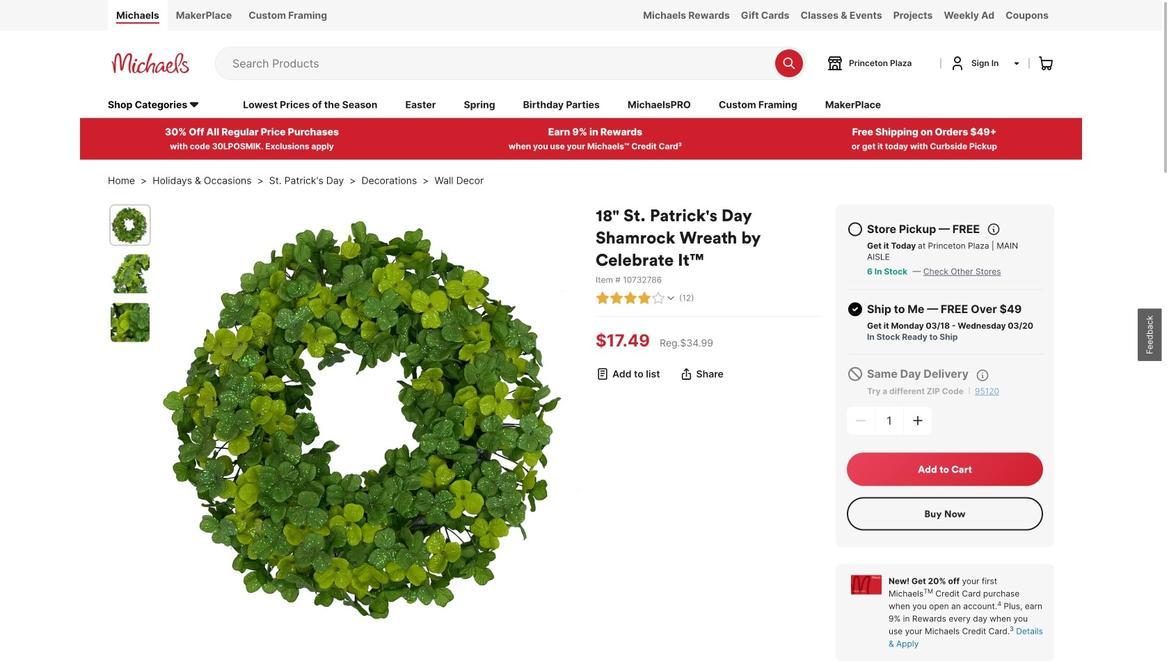 Task type: locate. For each thing, give the bounding box(es) containing it.
1 horizontal spatial tabler image
[[988, 223, 1002, 237]]

0 vertical spatial tabler image
[[988, 223, 1002, 237]]

tabler image
[[988, 223, 1002, 237], [847, 366, 864, 383]]

0 horizontal spatial tabler image
[[847, 366, 864, 383]]

search button image
[[783, 56, 797, 70]]

1 vertical spatial tabler image
[[847, 366, 864, 383]]

18&#x22; st. patrick&#x27;s day shamrock wreath by celebrate it&#x2122; image
[[157, 205, 582, 629], [111, 206, 150, 245], [111, 255, 150, 294], [111, 303, 150, 342]]

plcc card logo image
[[852, 576, 882, 595]]

Number Stepper text field
[[876, 407, 904, 435]]



Task type: vqa. For each thing, say whether or not it's contained in the screenshot.
the day
no



Task type: describe. For each thing, give the bounding box(es) containing it.
open samedaydelivery details modal image
[[976, 369, 990, 383]]

button to increment counter for number stepper image
[[912, 414, 925, 428]]

tabler image
[[847, 221, 864, 238]]

Search Input field
[[233, 47, 769, 79]]



